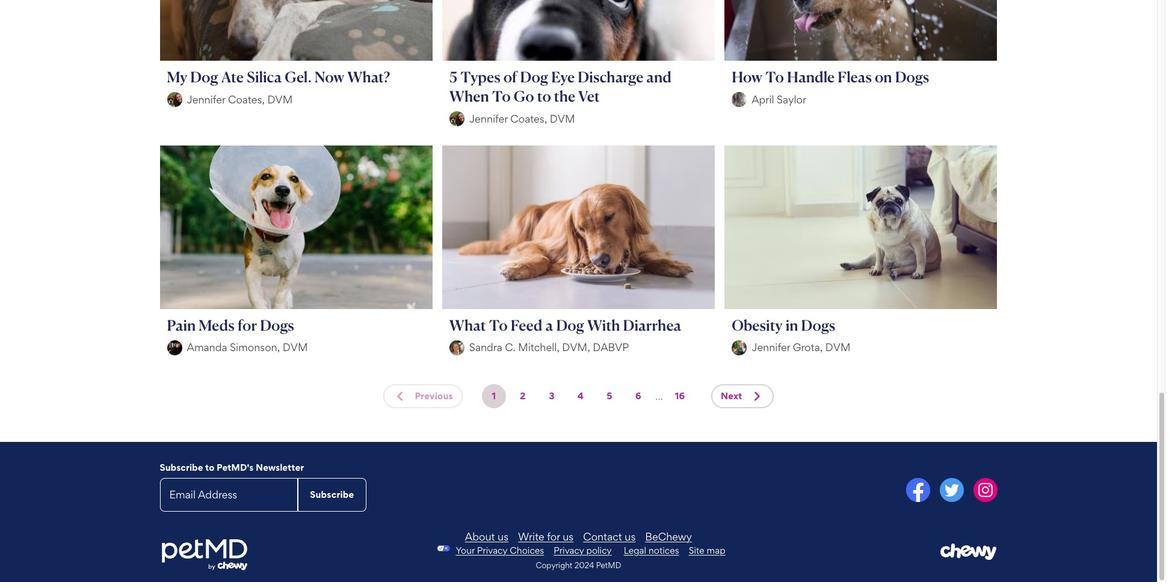 Task type: vqa. For each thing, say whether or not it's contained in the screenshot.


Task type: describe. For each thing, give the bounding box(es) containing it.
jennifer grota, dvm
[[752, 341, 851, 354]]

16 link
[[668, 384, 692, 408]]

amanda simonson, dvm
[[187, 341, 308, 354]]

april saylor
[[752, 93, 806, 106]]

obesity in dogs
[[732, 316, 835, 334]]

write for us
[[518, 530, 574, 543]]

obesity
[[732, 316, 783, 334]]

site map
[[689, 545, 725, 556]]

coates, for silica
[[228, 93, 265, 106]]

privacy inside privacy policy link
[[554, 545, 584, 556]]

to for handle
[[765, 68, 784, 86]]

subscribe for subscribe
[[310, 489, 354, 500]]

contact us link
[[583, 530, 636, 543]]

petmd's
[[217, 462, 254, 473]]

3 link
[[540, 384, 564, 408]]

your privacy choices
[[456, 545, 544, 556]]

pain
[[167, 316, 196, 334]]

1 vertical spatial for
[[547, 530, 560, 543]]

coates, for dog
[[510, 112, 547, 125]]

2 us from the left
[[563, 530, 574, 543]]

by image for my dog ate silica gel. now what?
[[167, 92, 182, 107]]

bechewy
[[645, 530, 692, 543]]

to for feed
[[489, 316, 508, 334]]

6 link
[[626, 384, 650, 408]]

us for about us
[[498, 530, 508, 543]]

choices
[[510, 545, 544, 556]]

2
[[520, 390, 526, 402]]

silica
[[247, 68, 282, 86]]

privacy policy
[[554, 545, 612, 556]]

…
[[655, 390, 663, 402]]

dog inside 5 types of dog eye discharge and when to go to the vet
[[520, 68, 548, 86]]

eye
[[551, 68, 575, 86]]

how
[[732, 68, 762, 86]]

meds
[[199, 316, 234, 334]]

chewy logo image
[[940, 543, 997, 561]]

about
[[465, 530, 495, 543]]

petmd
[[596, 561, 621, 570]]

site
[[689, 545, 704, 556]]

what?
[[347, 68, 390, 86]]

next
[[721, 390, 742, 402]]

next link
[[711, 384, 773, 408]]

0 vertical spatial for
[[237, 316, 257, 334]]

2 link
[[511, 384, 535, 408]]

saylor
[[777, 93, 806, 106]]

social element
[[583, 478, 997, 505]]

how to handle fleas on dogs
[[732, 68, 929, 86]]

map
[[707, 545, 725, 556]]

2 horizontal spatial dogs
[[895, 68, 929, 86]]

2 horizontal spatial dog
[[556, 316, 584, 334]]

facebook image
[[906, 478, 930, 502]]

4 link
[[568, 384, 593, 408]]

16
[[675, 390, 685, 402]]

6
[[635, 390, 641, 402]]

dvm,
[[562, 341, 590, 354]]

your
[[456, 545, 475, 556]]

sandra
[[469, 341, 502, 354]]

and
[[646, 68, 671, 86]]

2024
[[574, 561, 594, 570]]

amanda
[[187, 341, 227, 354]]

write for us link
[[518, 530, 574, 543]]

legal element
[[624, 545, 725, 556]]

dvm for silica
[[267, 93, 293, 106]]

legal notices link
[[624, 545, 679, 556]]

types
[[460, 68, 500, 86]]

about us link
[[465, 530, 508, 543]]

c.
[[505, 341, 515, 354]]

my
[[167, 68, 187, 86]]

what
[[449, 316, 486, 334]]

your privacy choices link
[[456, 545, 544, 556]]

write
[[518, 530, 544, 543]]

contact us
[[583, 530, 636, 543]]

4
[[577, 390, 584, 402]]

discharge
[[578, 68, 643, 86]]

3
[[549, 390, 554, 402]]



Task type: locate. For each thing, give the bounding box(es) containing it.
1 vertical spatial jennifer coates, dvm
[[469, 112, 575, 125]]

1 horizontal spatial jennifer
[[469, 112, 508, 125]]

1 horizontal spatial subscribe
[[310, 489, 354, 500]]

for right write
[[547, 530, 560, 543]]

ate
[[221, 68, 244, 86]]

0 vertical spatial coates,
[[228, 93, 265, 106]]

dvm right simonson, on the left of the page
[[283, 341, 308, 354]]

5
[[449, 68, 457, 86], [607, 390, 612, 402]]

legal
[[624, 545, 646, 556]]

about us
[[465, 530, 508, 543]]

by image for obesity in dogs
[[732, 340, 747, 355]]

jennifer
[[187, 93, 225, 106], [469, 112, 508, 125], [752, 341, 790, 354]]

to
[[537, 87, 551, 105], [205, 462, 214, 473]]

jennifer coates, dvm for of
[[469, 112, 575, 125]]

privacy down about petmd element
[[554, 545, 584, 556]]

5 types of dog eye discharge and when to go to the vet
[[449, 68, 671, 105]]

feed
[[511, 316, 542, 334]]

subscribe button
[[298, 478, 366, 512]]

1 vertical spatial to
[[205, 462, 214, 473]]

when
[[449, 87, 489, 105]]

1 vertical spatial jennifer
[[469, 112, 508, 125]]

0 horizontal spatial to
[[205, 462, 214, 473]]

pain meds for dogs
[[167, 316, 294, 334]]

bechewy link
[[645, 530, 692, 543]]

mitchell,
[[518, 341, 560, 354]]

jennifer for in
[[752, 341, 790, 354]]

by image
[[449, 340, 464, 355]]

dabvp
[[593, 341, 629, 354]]

dogs up grota,
[[801, 316, 835, 334]]

0 horizontal spatial jennifer
[[187, 93, 225, 106]]

jennifer down the when
[[469, 112, 508, 125]]

subscribe to petmd's newsletter
[[160, 462, 304, 473]]

1 privacy from the left
[[477, 545, 507, 556]]

policy
[[586, 545, 612, 556]]

1 horizontal spatial 5
[[607, 390, 612, 402]]

dvm
[[267, 93, 293, 106], [550, 112, 575, 125], [283, 341, 308, 354], [825, 341, 851, 354]]

dvm for dog
[[550, 112, 575, 125]]

2 horizontal spatial jennifer
[[752, 341, 790, 354]]

1 horizontal spatial for
[[547, 530, 560, 543]]

of
[[503, 68, 517, 86]]

petmd home image
[[160, 539, 248, 572]]

1 horizontal spatial to
[[537, 87, 551, 105]]

jennifer coates, dvm down ate
[[187, 93, 293, 106]]

vet
[[578, 87, 600, 105]]

us up your privacy choices
[[498, 530, 508, 543]]

by image
[[167, 92, 182, 107], [732, 92, 747, 107], [449, 111, 464, 126], [167, 340, 182, 355], [732, 340, 747, 355]]

to
[[765, 68, 784, 86], [492, 87, 511, 105], [489, 316, 508, 334]]

2 horizontal spatial us
[[625, 530, 636, 543]]

0 horizontal spatial coates,
[[228, 93, 265, 106]]

contact
[[583, 530, 622, 543]]

by image left april
[[732, 92, 747, 107]]

0 vertical spatial to
[[537, 87, 551, 105]]

coates, down go
[[510, 112, 547, 125]]

a
[[545, 316, 553, 334]]

to inside 5 types of dog eye discharge and when to go to the vet
[[492, 87, 511, 105]]

1 horizontal spatial dog
[[520, 68, 548, 86]]

2 vertical spatial to
[[489, 316, 508, 334]]

5 for 5 types of dog eye discharge and when to go to the vet
[[449, 68, 457, 86]]

0 vertical spatial 5
[[449, 68, 457, 86]]

jennifer down obesity in dogs
[[752, 341, 790, 354]]

jennifer coates, dvm for ate
[[187, 93, 293, 106]]

april
[[752, 93, 774, 106]]

1 horizontal spatial us
[[563, 530, 574, 543]]

notices
[[649, 545, 679, 556]]

simonson,
[[230, 341, 280, 354]]

handle
[[787, 68, 835, 86]]

on
[[875, 68, 892, 86]]

to right go
[[537, 87, 551, 105]]

gel.
[[285, 68, 312, 86]]

subscribe
[[160, 462, 203, 473], [310, 489, 354, 500]]

dogs right on
[[895, 68, 929, 86]]

5 inside 5 types of dog eye discharge and when to go to the vet
[[449, 68, 457, 86]]

privacy down about us link
[[477, 545, 507, 556]]

go
[[514, 87, 534, 105]]

jennifer for dog
[[187, 93, 225, 106]]

jennifer for types
[[469, 112, 508, 125]]

1 vertical spatial subscribe
[[310, 489, 354, 500]]

0 vertical spatial subscribe
[[160, 462, 203, 473]]

us up legal
[[625, 530, 636, 543]]

for up amanda simonson, dvm
[[237, 316, 257, 334]]

about petmd element
[[301, 530, 856, 543]]

twitter image
[[939, 478, 964, 502]]

coates,
[[228, 93, 265, 106], [510, 112, 547, 125]]

instagram image
[[973, 478, 997, 502]]

dogs
[[895, 68, 929, 86], [260, 316, 294, 334], [801, 316, 835, 334]]

in
[[786, 316, 798, 334]]

sandra c. mitchell, dvm, dabvp
[[469, 341, 629, 354]]

my dog ate silica gel. now what?
[[167, 68, 390, 86]]

1 horizontal spatial jennifer coates, dvm
[[469, 112, 575, 125]]

us up the privacy policy
[[563, 530, 574, 543]]

privacy inside your privacy choices link
[[477, 545, 507, 556]]

dog right a
[[556, 316, 584, 334]]

the
[[554, 87, 575, 105]]

5 for 5
[[607, 390, 612, 402]]

0 vertical spatial jennifer coates, dvm
[[187, 93, 293, 106]]

5 inside 5 link
[[607, 390, 612, 402]]

legal notices
[[624, 545, 679, 556]]

us
[[498, 530, 508, 543], [563, 530, 574, 543], [625, 530, 636, 543]]

0 horizontal spatial privacy
[[477, 545, 507, 556]]

my privacy choices image
[[432, 546, 456, 552]]

coates, down ate
[[228, 93, 265, 106]]

1 vertical spatial coates,
[[510, 112, 547, 125]]

diarrhea
[[623, 316, 681, 334]]

0 horizontal spatial 5
[[449, 68, 457, 86]]

5 right 4
[[607, 390, 612, 402]]

jennifer coates, dvm
[[187, 93, 293, 106], [469, 112, 575, 125]]

what to feed a dog with diarrhea
[[449, 316, 681, 334]]

subscribe for subscribe to petmd's newsletter
[[160, 462, 203, 473]]

0 horizontal spatial us
[[498, 530, 508, 543]]

to down of
[[492, 87, 511, 105]]

dog right my
[[190, 68, 218, 86]]

1 horizontal spatial coates,
[[510, 112, 547, 125]]

dogs up simonson, on the left of the page
[[260, 316, 294, 334]]

to up april saylor
[[765, 68, 784, 86]]

0 vertical spatial jennifer
[[187, 93, 225, 106]]

0 vertical spatial to
[[765, 68, 784, 86]]

by image for 5 types of dog eye discharge and when to go to the vet
[[449, 111, 464, 126]]

privacy element
[[432, 545, 612, 556]]

dvm right grota,
[[825, 341, 851, 354]]

with
[[587, 316, 620, 334]]

1 horizontal spatial privacy
[[554, 545, 584, 556]]

0 horizontal spatial subscribe
[[160, 462, 203, 473]]

0 horizontal spatial jennifer coates, dvm
[[187, 93, 293, 106]]

1 vertical spatial to
[[492, 87, 511, 105]]

0 horizontal spatial dog
[[190, 68, 218, 86]]

to up c.
[[489, 316, 508, 334]]

subscribe inside button
[[310, 489, 354, 500]]

us for contact us
[[625, 530, 636, 543]]

1 us from the left
[[498, 530, 508, 543]]

fleas
[[838, 68, 872, 86]]

5 up the when
[[449, 68, 457, 86]]

now
[[315, 68, 344, 86]]

for
[[237, 316, 257, 334], [547, 530, 560, 543]]

5 link
[[597, 384, 621, 408]]

jennifer down ate
[[187, 93, 225, 106]]

copyright
[[536, 561, 572, 570]]

privacy policy link
[[554, 545, 612, 556]]

dog up go
[[520, 68, 548, 86]]

copyright 2024 petmd
[[536, 561, 621, 570]]

grota,
[[793, 341, 823, 354]]

jennifer coates, dvm down go
[[469, 112, 575, 125]]

site map link
[[689, 545, 725, 556]]

by image down pain
[[167, 340, 182, 355]]

newsletter
[[256, 462, 304, 473]]

by image down obesity
[[732, 340, 747, 355]]

2 privacy from the left
[[554, 545, 584, 556]]

0 horizontal spatial dogs
[[260, 316, 294, 334]]

3 us from the left
[[625, 530, 636, 543]]

1 horizontal spatial dogs
[[801, 316, 835, 334]]

to inside 5 types of dog eye discharge and when to go to the vet
[[537, 87, 551, 105]]

to left petmd's
[[205, 462, 214, 473]]

dvm for dogs
[[283, 341, 308, 354]]

1 vertical spatial 5
[[607, 390, 612, 402]]

by image down my
[[167, 92, 182, 107]]

0 horizontal spatial for
[[237, 316, 257, 334]]

dvm down my dog ate silica gel. now what?
[[267, 93, 293, 106]]

None email field
[[160, 478, 298, 512]]

by image down the when
[[449, 111, 464, 126]]

by image for how to handle fleas on dogs
[[732, 92, 747, 107]]

2 vertical spatial jennifer
[[752, 341, 790, 354]]

by image for pain meds for dogs
[[167, 340, 182, 355]]

dvm down 'the'
[[550, 112, 575, 125]]



